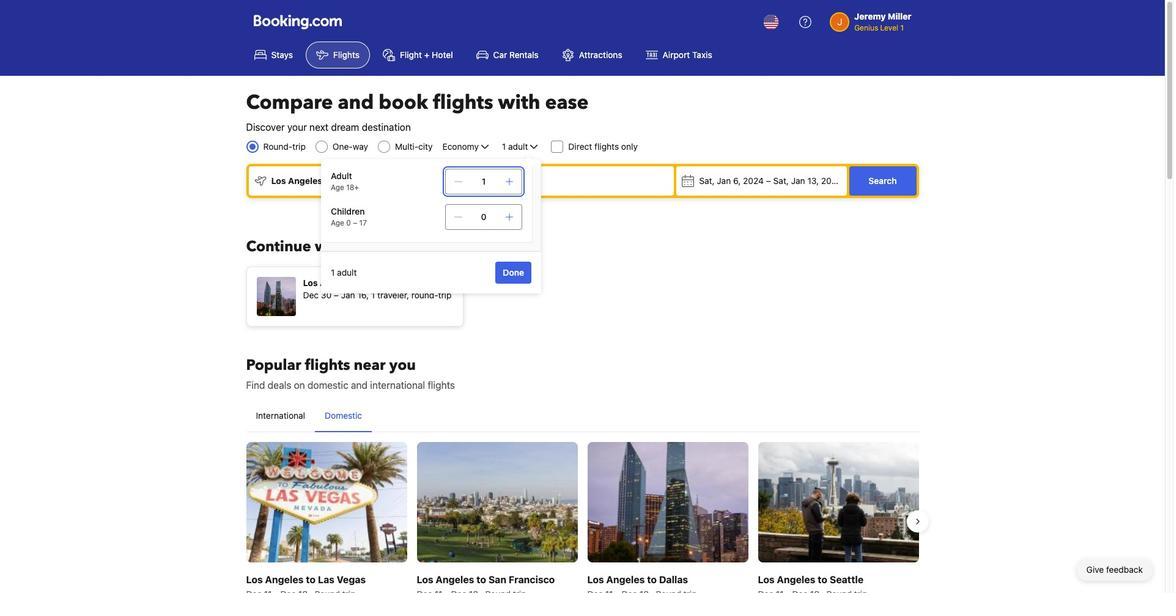 Task type: describe. For each thing, give the bounding box(es) containing it.
you inside popular flights near you find deals on domestic and international flights
[[389, 355, 416, 376]]

stays
[[271, 50, 293, 60]]

car rentals link
[[466, 42, 549, 69]]

search button
[[850, 166, 917, 196]]

destination
[[362, 122, 411, 133]]

adult age 18+
[[331, 171, 359, 192]]

left
[[394, 237, 417, 257]]

international
[[370, 380, 425, 391]]

jeremy miller genius level 1
[[855, 11, 912, 32]]

round-
[[412, 290, 438, 300]]

los angeles to las vegas image
[[246, 442, 407, 563]]

direct flights only
[[569, 141, 638, 152]]

to for dallas,
[[356, 278, 365, 288]]

flights left only
[[595, 141, 619, 152]]

deals
[[268, 380, 291, 391]]

flight + hotel
[[400, 50, 453, 60]]

find
[[246, 380, 265, 391]]

– inside los angeles to dallas, houston dec 30 – jan 16, 1 traveler, round-trip
[[334, 290, 339, 300]]

los angeles to dallas link
[[588, 442, 749, 594]]

1 sat, from the left
[[699, 176, 715, 186]]

los for los angeles to seattle
[[758, 575, 775, 586]]

angeles for los angeles
[[288, 176, 322, 186]]

jeremy
[[855, 11, 886, 21]]

to for dallas
[[647, 575, 657, 586]]

only
[[622, 141, 638, 152]]

continue where you left off
[[246, 237, 441, 257]]

taxis
[[693, 50, 713, 60]]

los angeles to dallas image
[[588, 442, 749, 563]]

angeles for los angeles to dallas
[[607, 575, 645, 586]]

to for seattle
[[818, 575, 828, 586]]

los angeles to san francisco image
[[417, 442, 578, 563]]

off
[[421, 237, 441, 257]]

1 inside los angeles to dallas, houston dec 30 – jan 16, 1 traveler, round-trip
[[371, 290, 375, 300]]

san
[[489, 575, 507, 586]]

16,
[[358, 290, 369, 300]]

angeles for los angeles to seattle
[[777, 575, 816, 586]]

1 horizontal spatial jan
[[717, 176, 731, 186]]

1 adult inside "dropdown button"
[[502, 141, 528, 152]]

on
[[294, 380, 305, 391]]

compare and book flights with ease discover your next dream destination
[[246, 89, 589, 133]]

car rentals
[[494, 50, 539, 60]]

flights link
[[306, 42, 370, 69]]

done
[[503, 267, 524, 278]]

0 vertical spatial you
[[364, 237, 390, 257]]

los angeles to san francisco
[[417, 575, 555, 586]]

popular
[[246, 355, 301, 376]]

direct
[[569, 141, 592, 152]]

stays link
[[244, 42, 303, 69]]

– inside children age 0 – 17
[[353, 218, 357, 228]]

to for san
[[477, 575, 486, 586]]

attractions
[[579, 50, 623, 60]]

los angeles to dallas
[[588, 575, 688, 586]]

los angeles to dallas, houston dec 30 – jan 16, 1 traveler, round-trip
[[303, 278, 452, 300]]

1 inside "dropdown button"
[[502, 141, 506, 152]]

los angeles button
[[249, 166, 449, 196]]

vegas
[[337, 575, 366, 586]]

with
[[498, 89, 541, 116]]

los angeles to las vegas link
[[246, 442, 407, 594]]

los angeles to seattle image
[[758, 442, 919, 563]]

one-way
[[333, 141, 368, 152]]

near
[[354, 355, 386, 376]]

francisco
[[509, 575, 555, 586]]

los for los angeles to las vegas
[[246, 575, 263, 586]]

– inside dropdown button
[[767, 176, 771, 186]]

+
[[424, 50, 430, 60]]

angeles for los angeles to dallas, houston dec 30 – jan 16, 1 traveler, round-trip
[[320, 278, 354, 288]]

popular flights near you find deals on domestic and international flights
[[246, 355, 455, 391]]

airport
[[663, 50, 690, 60]]

dec
[[303, 290, 319, 300]]

los angeles to san francisco link
[[417, 442, 578, 594]]

2 horizontal spatial jan
[[792, 176, 806, 186]]

6,
[[734, 176, 741, 186]]

age for children
[[331, 218, 344, 228]]

multi-city
[[395, 141, 433, 152]]

angeles for los angeles to san francisco
[[436, 575, 474, 586]]

adult
[[331, 171, 352, 181]]

level
[[881, 23, 899, 32]]

las
[[318, 575, 335, 586]]

los for los angeles to dallas
[[588, 575, 604, 586]]

houston
[[398, 278, 434, 288]]

international
[[256, 411, 305, 421]]

hotel
[[432, 50, 453, 60]]

compare
[[246, 89, 333, 116]]

dallas
[[660, 575, 688, 586]]

13,
[[808, 176, 819, 186]]

los for los angeles
[[271, 176, 286, 186]]

jan inside los angeles to dallas, houston dec 30 – jan 16, 1 traveler, round-trip
[[341, 290, 355, 300]]

give feedback
[[1087, 565, 1144, 575]]

dallas,
[[367, 278, 396, 288]]



Task type: locate. For each thing, give the bounding box(es) containing it.
genius
[[855, 23, 879, 32]]

los inside los angeles to dallas, houston dec 30 – jan 16, 1 traveler, round-trip
[[303, 278, 318, 288]]

round-trip
[[263, 141, 306, 152]]

to left dallas
[[647, 575, 657, 586]]

done button
[[496, 262, 532, 284]]

age inside adult age 18+
[[331, 183, 344, 192]]

and down near
[[351, 380, 368, 391]]

1 inside jeremy miller genius level 1
[[901, 23, 904, 32]]

1 age from the top
[[331, 183, 344, 192]]

0 horizontal spatial sat,
[[699, 176, 715, 186]]

age for adult
[[331, 183, 344, 192]]

trip down off
[[438, 290, 452, 300]]

jan left 13,
[[792, 176, 806, 186]]

– right 30
[[334, 290, 339, 300]]

rentals
[[510, 50, 539, 60]]

30
[[321, 290, 332, 300]]

los angeles to seattle link
[[758, 442, 919, 594]]

0 horizontal spatial trip
[[293, 141, 306, 152]]

2024 right 13,
[[822, 176, 842, 186]]

1 horizontal spatial adult
[[508, 141, 528, 152]]

and inside compare and book flights with ease discover your next dream destination
[[338, 89, 374, 116]]

jan left 6,
[[717, 176, 731, 186]]

to inside los angeles to dallas, houston dec 30 – jan 16, 1 traveler, round-trip
[[356, 278, 365, 288]]

0 horizontal spatial 0
[[346, 218, 351, 228]]

flight + hotel link
[[373, 42, 464, 69]]

angeles left adult
[[288, 176, 322, 186]]

1 adult button
[[501, 140, 542, 154]]

airport taxis
[[663, 50, 713, 60]]

car
[[494, 50, 507, 60]]

los inside "link"
[[246, 575, 263, 586]]

you
[[364, 237, 390, 257], [389, 355, 416, 376]]

18+
[[346, 183, 359, 192]]

flights inside compare and book flights with ease discover your next dream destination
[[433, 89, 494, 116]]

trip
[[293, 141, 306, 152], [438, 290, 452, 300]]

to up 16,
[[356, 278, 365, 288]]

17
[[360, 218, 367, 228]]

1 horizontal spatial –
[[353, 218, 357, 228]]

to
[[356, 278, 365, 288], [306, 575, 316, 586], [477, 575, 486, 586], [647, 575, 657, 586], [818, 575, 828, 586]]

way
[[353, 141, 368, 152]]

angeles inside dropdown button
[[288, 176, 322, 186]]

0 horizontal spatial 1 adult
[[331, 267, 357, 278]]

1 adult down 'continue where you left off'
[[331, 267, 357, 278]]

to left 'las'
[[306, 575, 316, 586]]

flights right international
[[428, 380, 455, 391]]

to left san
[[477, 575, 486, 586]]

angeles for los angeles to las vegas
[[265, 575, 304, 586]]

to inside 'link'
[[477, 575, 486, 586]]

– left 17 in the left of the page
[[353, 218, 357, 228]]

1 horizontal spatial 2024
[[822, 176, 842, 186]]

adult
[[508, 141, 528, 152], [337, 267, 357, 278]]

you down 17 in the left of the page
[[364, 237, 390, 257]]

give feedback button
[[1077, 559, 1153, 581]]

2 age from the top
[[331, 218, 344, 228]]

sat, left 13,
[[774, 176, 789, 186]]

1 vertical spatial 1 adult
[[331, 267, 357, 278]]

region containing los angeles to las vegas
[[236, 437, 929, 594]]

domestic
[[308, 380, 349, 391]]

angeles left 'las'
[[265, 575, 304, 586]]

sat, left 6,
[[699, 176, 715, 186]]

children
[[331, 206, 365, 217]]

0 horizontal spatial jan
[[341, 290, 355, 300]]

angeles left seattle
[[777, 575, 816, 586]]

trip down your
[[293, 141, 306, 152]]

sat, jan 6, 2024 – sat, jan 13, 2024 button
[[677, 166, 847, 196]]

round-
[[263, 141, 293, 152]]

dream
[[331, 122, 359, 133]]

seattle
[[830, 575, 864, 586]]

next
[[310, 122, 329, 133]]

los angeles to seattle
[[758, 575, 864, 586]]

tab list
[[246, 400, 919, 433]]

0 inside children age 0 – 17
[[346, 218, 351, 228]]

los for los angeles to san francisco
[[417, 575, 434, 586]]

airport taxis link
[[636, 42, 723, 69]]

los inside dropdown button
[[271, 176, 286, 186]]

angeles inside 'link'
[[436, 575, 474, 586]]

age down children
[[331, 218, 344, 228]]

1 horizontal spatial sat,
[[774, 176, 789, 186]]

2024
[[743, 176, 764, 186], [822, 176, 842, 186]]

traveler,
[[378, 290, 409, 300]]

0
[[481, 212, 487, 222], [346, 218, 351, 228]]

adult down 'continue where you left off'
[[337, 267, 357, 278]]

your
[[287, 122, 307, 133]]

angeles left dallas
[[607, 575, 645, 586]]

angeles inside los angeles to dallas, houston dec 30 – jan 16, 1 traveler, round-trip
[[320, 278, 354, 288]]

economy
[[443, 141, 479, 152]]

1 adult
[[502, 141, 528, 152], [331, 267, 357, 278]]

0 horizontal spatial –
[[334, 290, 339, 300]]

1 vertical spatial trip
[[438, 290, 452, 300]]

–
[[767, 176, 771, 186], [353, 218, 357, 228], [334, 290, 339, 300]]

jan left 16,
[[341, 290, 355, 300]]

and
[[338, 89, 374, 116], [351, 380, 368, 391]]

sat,
[[699, 176, 715, 186], [774, 176, 789, 186]]

flight
[[400, 50, 422, 60]]

booking.com logo image
[[254, 14, 342, 29], [254, 14, 342, 29]]

flights
[[433, 89, 494, 116], [595, 141, 619, 152], [305, 355, 350, 376], [428, 380, 455, 391]]

angeles inside "link"
[[265, 575, 304, 586]]

angeles up 30
[[320, 278, 354, 288]]

0 vertical spatial age
[[331, 183, 344, 192]]

trip inside los angeles to dallas, houston dec 30 – jan 16, 1 traveler, round-trip
[[438, 290, 452, 300]]

2 2024 from the left
[[822, 176, 842, 186]]

1 vertical spatial you
[[389, 355, 416, 376]]

attractions link
[[552, 42, 633, 69]]

1
[[901, 23, 904, 32], [502, 141, 506, 152], [482, 176, 486, 187], [331, 267, 335, 278], [371, 290, 375, 300]]

flights up economy
[[433, 89, 494, 116]]

1 vertical spatial and
[[351, 380, 368, 391]]

international button
[[246, 400, 315, 432]]

book
[[379, 89, 428, 116]]

2 sat, from the left
[[774, 176, 789, 186]]

0 horizontal spatial 2024
[[743, 176, 764, 186]]

los inside 'link'
[[417, 575, 434, 586]]

1 vertical spatial –
[[353, 218, 357, 228]]

1 vertical spatial adult
[[337, 267, 357, 278]]

0 vertical spatial 1 adult
[[502, 141, 528, 152]]

1 vertical spatial age
[[331, 218, 344, 228]]

flights up domestic
[[305, 355, 350, 376]]

adult inside "dropdown button"
[[508, 141, 528, 152]]

0 vertical spatial –
[[767, 176, 771, 186]]

– right 6,
[[767, 176, 771, 186]]

discover
[[246, 122, 285, 133]]

los angeles
[[271, 176, 322, 186]]

angeles
[[288, 176, 322, 186], [320, 278, 354, 288], [265, 575, 304, 586], [436, 575, 474, 586], [607, 575, 645, 586], [777, 575, 816, 586]]

and inside popular flights near you find deals on domestic and international flights
[[351, 380, 368, 391]]

1 horizontal spatial 0
[[481, 212, 487, 222]]

search
[[869, 176, 897, 186]]

0 horizontal spatial adult
[[337, 267, 357, 278]]

1 adult down with
[[502, 141, 528, 152]]

0 vertical spatial trip
[[293, 141, 306, 152]]

sat, jan 6, 2024 – sat, jan 13, 2024
[[699, 176, 842, 186]]

angeles left san
[[436, 575, 474, 586]]

where
[[315, 237, 360, 257]]

flights
[[333, 50, 360, 60]]

region
[[236, 437, 929, 594]]

domestic
[[325, 411, 362, 421]]

city
[[419, 141, 433, 152]]

to for las
[[306, 575, 316, 586]]

1 horizontal spatial trip
[[438, 290, 452, 300]]

give
[[1087, 565, 1105, 575]]

adult down with
[[508, 141, 528, 152]]

1 2024 from the left
[[743, 176, 764, 186]]

los angeles to las vegas
[[246, 575, 366, 586]]

2 vertical spatial –
[[334, 290, 339, 300]]

to left seattle
[[818, 575, 828, 586]]

0 vertical spatial and
[[338, 89, 374, 116]]

and up dream
[[338, 89, 374, 116]]

age down adult
[[331, 183, 344, 192]]

one-
[[333, 141, 353, 152]]

2024 right 6,
[[743, 176, 764, 186]]

age inside children age 0 – 17
[[331, 218, 344, 228]]

los for los angeles to dallas, houston dec 30 – jan 16, 1 traveler, round-trip
[[303, 278, 318, 288]]

ease
[[545, 89, 589, 116]]

to inside "link"
[[306, 575, 316, 586]]

0 vertical spatial adult
[[508, 141, 528, 152]]

continue
[[246, 237, 311, 257]]

jan
[[717, 176, 731, 186], [792, 176, 806, 186], [341, 290, 355, 300]]

1 horizontal spatial 1 adult
[[502, 141, 528, 152]]

tab list containing international
[[246, 400, 919, 433]]

2 horizontal spatial –
[[767, 176, 771, 186]]

you up international
[[389, 355, 416, 376]]

children age 0 – 17
[[331, 206, 367, 228]]

miller
[[888, 11, 912, 21]]

feedback
[[1107, 565, 1144, 575]]



Task type: vqa. For each thing, say whether or not it's contained in the screenshot.
modify
no



